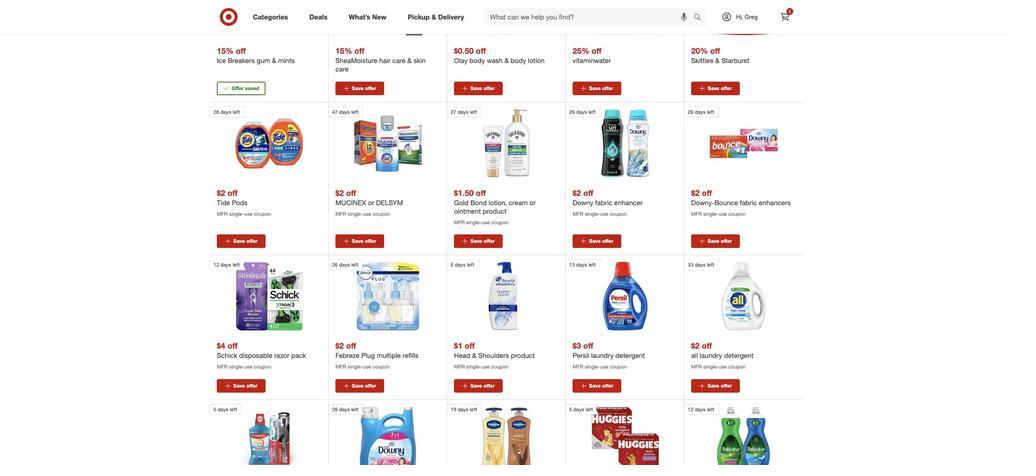 Task type: describe. For each thing, give the bounding box(es) containing it.
plug
[[362, 352, 375, 360]]

26 for febreze plug multiple refills
[[332, 262, 338, 268]]

enhancers
[[760, 199, 791, 207]]

1 horizontal spatial 5 days left button
[[447, 260, 541, 331]]

$2 for all
[[692, 341, 700, 351]]

enhancer
[[615, 199, 643, 207]]

save offer button for gold bond lotion, cream or ointment product
[[454, 235, 503, 249]]

$0.50
[[454, 46, 474, 56]]

33
[[688, 262, 694, 268]]

25%
[[573, 46, 590, 56]]

single- inside $2 off all laundry detergent mfr single-use coupon
[[704, 364, 719, 371]]

26 for tide pods
[[214, 109, 219, 115]]

$0.50 off olay body wash & body lotion
[[454, 46, 545, 65]]

26 days left button for plug
[[329, 260, 422, 331]]

what's new
[[349, 13, 387, 21]]

left for the middle '5 days left' button
[[467, 262, 475, 268]]

single- inside $1.50 off gold bond lotion, cream or ointment product mfr single-use coupon
[[467, 220, 482, 226]]

offer for mucinex or delsym
[[365, 238, 376, 245]]

laundry for $2 off
[[700, 352, 723, 360]]

offer for olay body wash & body lotion
[[484, 85, 495, 92]]

27 days left button
[[447, 107, 541, 178]]

save for schick disposable razor pack
[[233, 383, 245, 389]]

$3 off persil laundry detergent mfr single-use coupon
[[573, 341, 645, 371]]

starburst
[[722, 56, 750, 65]]

off for $2 off febreze plug multiple refills mfr single-use coupon
[[346, 341, 356, 351]]

left for leftmost '5 days left' button
[[230, 407, 237, 413]]

hi,
[[737, 13, 744, 20]]

offer for head & shoulders product
[[484, 383, 495, 389]]

bounce
[[715, 199, 739, 207]]

coupon inside $2 off all laundry detergent mfr single-use coupon
[[729, 364, 746, 371]]

off for $1 off head & shoulders product mfr single-use coupon
[[465, 341, 475, 351]]

febreze
[[336, 352, 360, 360]]

what's new link
[[342, 8, 397, 26]]

wash
[[487, 56, 503, 65]]

1 horizontal spatial 12 days left button
[[685, 405, 779, 466]]

single- inside $2 off febreze plug multiple refills mfr single-use coupon
[[348, 364, 363, 371]]

ointment
[[454, 207, 481, 216]]

coupon inside $2 off mucinex or delsym mfr single-use coupon
[[373, 211, 390, 218]]

save for head & shoulders product
[[471, 383, 483, 389]]

13 days left
[[570, 262, 596, 268]]

single- inside $4 off schick disposable razor pack mfr single-use coupon
[[229, 364, 245, 371]]

33 days left
[[688, 262, 715, 268]]

fabric inside '$2 off downy-bounce fabric enhancers mfr single-use coupon'
[[740, 199, 758, 207]]

save offer for persil laundry detergent
[[590, 383, 614, 389]]

saved
[[245, 85, 259, 92]]

26 days left for febreze
[[332, 262, 359, 268]]

left for 47 days left "button"
[[352, 109, 359, 115]]

ice
[[217, 56, 226, 65]]

pickup
[[408, 13, 430, 21]]

days for the 33 days left button
[[695, 262, 706, 268]]

delsym
[[376, 199, 403, 207]]

use inside $3 off persil laundry detergent mfr single-use coupon
[[601, 364, 609, 371]]

downy-
[[692, 199, 715, 207]]

1 horizontal spatial 5 days left
[[451, 262, 475, 268]]

left for 26 days left button associated with bounce
[[708, 109, 715, 115]]

save for vitaminwater
[[590, 85, 601, 92]]

offer
[[232, 85, 244, 92]]

2
[[789, 9, 792, 14]]

coupon inside $2 off tide pods mfr single-use coupon
[[254, 211, 271, 218]]

save for febreze plug multiple refills
[[352, 383, 364, 389]]

$2 off all laundry detergent mfr single-use coupon
[[692, 341, 754, 371]]

save offer for tide pods
[[233, 238, 258, 245]]

breakers
[[228, 56, 255, 65]]

delivery
[[438, 13, 465, 21]]

26 for downy-bounce fabric enhancers
[[688, 109, 694, 115]]

$3
[[573, 341, 582, 351]]

26 days left button for fabric
[[566, 107, 660, 178]]

19 days left button
[[447, 405, 541, 466]]

& inside 15% off ice breakers gum & mints
[[272, 56, 276, 65]]

& inside 15% off sheamoisture hair care & skin care
[[408, 56, 412, 65]]

new
[[373, 13, 387, 21]]

& right pickup
[[432, 13, 437, 21]]

use inside $2 off tide pods mfr single-use coupon
[[245, 211, 253, 218]]

off for $2 off mucinex or delsym mfr single-use coupon
[[346, 188, 356, 198]]

$1
[[454, 341, 463, 351]]

0 vertical spatial 12 days left
[[214, 262, 240, 268]]

refills
[[403, 352, 419, 360]]

25% off vitaminwater
[[573, 46, 611, 65]]

gum
[[257, 56, 270, 65]]

single- inside '$2 off downy-bounce fabric enhancers mfr single-use coupon'
[[704, 211, 719, 218]]

offer for skittles & starburst
[[721, 85, 733, 92]]

product inside $1.50 off gold bond lotion, cream or ointment product mfr single-use coupon
[[483, 207, 507, 216]]

schick
[[217, 352, 237, 360]]

coupon inside $2 off downy fabric enhancer mfr single-use coupon
[[610, 211, 628, 218]]

$2 off downy-bounce fabric enhancers mfr single-use coupon
[[692, 188, 791, 218]]

save offer button for vitaminwater
[[573, 82, 622, 95]]

15% off sheamoisture hair care & skin care
[[336, 46, 426, 73]]

left for rightmost '5 days left' button
[[586, 407, 593, 413]]

disposable
[[239, 352, 273, 360]]

$2 off tide pods mfr single-use coupon
[[217, 188, 271, 218]]

greg
[[745, 13, 758, 20]]

20% off skittles & starburst
[[692, 46, 750, 65]]

use inside $4 off schick disposable razor pack mfr single-use coupon
[[245, 364, 253, 371]]

olay
[[454, 56, 468, 65]]

$2 for febreze
[[336, 341, 344, 351]]

offer for sheamoisture hair care & skin care
[[365, 85, 376, 92]]

26 days left for tide
[[214, 109, 240, 115]]

use inside '$2 off downy-bounce fabric enhancers mfr single-use coupon'
[[719, 211, 727, 218]]

single- inside $2 off tide pods mfr single-use coupon
[[229, 211, 245, 218]]

$1.50
[[454, 188, 474, 198]]

skin
[[414, 56, 426, 65]]

off for $4 off schick disposable razor pack mfr single-use coupon
[[228, 341, 238, 351]]

save offer for olay body wash & body lotion
[[471, 85, 495, 92]]

save offer for gold bond lotion, cream or ointment product
[[471, 238, 495, 245]]

27 days left
[[451, 109, 477, 115]]

$1 off head & shoulders product mfr single-use coupon
[[454, 341, 535, 371]]

off for $2 off downy fabric enhancer mfr single-use coupon
[[584, 188, 594, 198]]

mfr inside $2 off all laundry detergent mfr single-use coupon
[[692, 364, 703, 371]]

save offer for febreze plug multiple refills
[[352, 383, 376, 389]]

47 days left
[[332, 109, 359, 115]]

$1.50 off gold bond lotion, cream or ointment product mfr single-use coupon
[[454, 188, 536, 226]]

save offer button for head & shoulders product
[[454, 380, 503, 393]]

26 days left for downy-
[[688, 109, 715, 115]]

pack
[[292, 352, 306, 360]]

days for 27 days left button
[[458, 109, 469, 115]]

offer saved
[[232, 85, 259, 92]]

15% off ice breakers gum & mints
[[217, 46, 295, 65]]

save offer for schick disposable razor pack
[[233, 383, 258, 389]]

mfr inside $2 off mucinex or delsym mfr single-use coupon
[[336, 211, 347, 218]]

0 horizontal spatial 5 days left button
[[210, 405, 304, 466]]

& inside 20% off skittles & starburst
[[716, 56, 720, 65]]

left for 26 days left button for pods
[[233, 109, 240, 115]]

5 for rightmost '5 days left' button
[[570, 407, 573, 413]]

days for 26 days left button for pods
[[221, 109, 231, 115]]

33 days left button
[[685, 260, 779, 331]]

use inside $2 off mucinex or delsym mfr single-use coupon
[[363, 211, 371, 218]]

offer saved button
[[217, 82, 266, 95]]

off for 15% off sheamoisture hair care & skin care
[[355, 46, 365, 56]]

save offer for all laundry detergent
[[708, 383, 733, 389]]

save for gold bond lotion, cream or ointment product
[[471, 238, 483, 245]]

save offer button for febreze plug multiple refills
[[336, 380, 384, 393]]

hi, greg
[[737, 13, 758, 20]]

save for skittles & starburst
[[708, 85, 720, 92]]

mucinex
[[336, 199, 366, 207]]

off for 15% off ice breakers gum & mints
[[236, 46, 246, 56]]

27
[[451, 109, 457, 115]]

or inside $1.50 off gold bond lotion, cream or ointment product mfr single-use coupon
[[530, 199, 536, 207]]

persil
[[573, 352, 590, 360]]

single- inside $2 off downy fabric enhancer mfr single-use coupon
[[585, 211, 601, 218]]

save offer button for mucinex or delsym
[[336, 235, 384, 249]]

lotion,
[[489, 199, 507, 207]]

off for 25% off vitaminwater
[[592, 46, 602, 56]]

coupon inside '$2 off downy-bounce fabric enhancers mfr single-use coupon'
[[729, 211, 746, 218]]

head
[[454, 352, 471, 360]]

days for the right 12 days left 'button'
[[695, 407, 706, 413]]

razor
[[274, 352, 290, 360]]

deals link
[[302, 8, 338, 26]]

What can we help you find? suggestions appear below search field
[[485, 8, 696, 26]]

save offer button for all laundry detergent
[[692, 380, 741, 393]]

save for downy-bounce fabric enhancers
[[708, 238, 720, 245]]

pickup & delivery link
[[401, 8, 475, 26]]

& inside $1 off head & shoulders product mfr single-use coupon
[[473, 352, 477, 360]]

1 body from the left
[[470, 56, 485, 65]]

off for $2 off downy-bounce fabric enhancers mfr single-use coupon
[[702, 188, 712, 198]]

save for tide pods
[[233, 238, 245, 245]]

shoulders
[[479, 352, 509, 360]]

bond
[[471, 199, 487, 207]]



Task type: vqa. For each thing, say whether or not it's contained in the screenshot.
Free shipping * * Exclusions Apply.
no



Task type: locate. For each thing, give the bounding box(es) containing it.
mfr down head
[[454, 364, 465, 371]]

2 laundry from the left
[[700, 352, 723, 360]]

$2 off febreze plug multiple refills mfr single-use coupon
[[336, 341, 419, 371]]

$2 inside $2 off all laundry detergent mfr single-use coupon
[[692, 341, 700, 351]]

days for 19 days left button
[[458, 407, 469, 413]]

1 horizontal spatial care
[[393, 56, 406, 65]]

coupon inside $2 off febreze plug multiple refills mfr single-use coupon
[[373, 364, 390, 371]]

save up 13 days left in the bottom of the page
[[590, 238, 601, 245]]

save down the febreze
[[352, 383, 364, 389]]

save for mucinex or delsym
[[352, 238, 364, 245]]

save offer down $2 off mucinex or delsym mfr single-use coupon on the top of page
[[352, 238, 376, 245]]

$2 for mucinex
[[336, 188, 344, 198]]

product inside $1 off head & shoulders product mfr single-use coupon
[[511, 352, 535, 360]]

save offer for vitaminwater
[[590, 85, 614, 92]]

1 vertical spatial product
[[511, 352, 535, 360]]

mfr inside $3 off persil laundry detergent mfr single-use coupon
[[573, 364, 584, 371]]

1 horizontal spatial product
[[511, 352, 535, 360]]

save down $2 off all laundry detergent mfr single-use coupon
[[708, 383, 720, 389]]

save down schick
[[233, 383, 245, 389]]

2 horizontal spatial 5
[[570, 407, 573, 413]]

mfr inside $2 off downy fabric enhancer mfr single-use coupon
[[573, 211, 584, 218]]

save up 19 days left
[[471, 383, 483, 389]]

use inside $1 off head & shoulders product mfr single-use coupon
[[482, 364, 490, 371]]

days for leftmost '5 days left' button
[[218, 407, 229, 413]]

$2 for tide
[[217, 188, 225, 198]]

care
[[393, 56, 406, 65], [336, 65, 349, 73]]

off for $3 off persil laundry detergent mfr single-use coupon
[[584, 341, 594, 351]]

cream
[[509, 199, 528, 207]]

pickup & delivery
[[408, 13, 465, 21]]

2 fabric from the left
[[740, 199, 758, 207]]

days for rightmost '5 days left' button
[[574, 407, 585, 413]]

save offer up 19 days left
[[471, 383, 495, 389]]

1 vertical spatial 12 days left button
[[685, 405, 779, 466]]

save offer down plug
[[352, 383, 376, 389]]

off
[[236, 46, 246, 56], [355, 46, 365, 56], [476, 46, 486, 56], [592, 46, 602, 56], [711, 46, 721, 56], [228, 188, 238, 198], [346, 188, 356, 198], [476, 188, 486, 198], [584, 188, 594, 198], [702, 188, 712, 198], [228, 341, 238, 351], [346, 341, 356, 351], [465, 341, 475, 351], [584, 341, 594, 351], [702, 341, 712, 351]]

save up 27 days left
[[471, 85, 483, 92]]

off inside 25% off vitaminwater
[[592, 46, 602, 56]]

offer for downy-bounce fabric enhancers
[[721, 238, 733, 245]]

all
[[692, 352, 698, 360]]

$2 inside '$2 off downy-bounce fabric enhancers mfr single-use coupon'
[[692, 188, 700, 198]]

left for 26 days left button for fabric
[[589, 109, 596, 115]]

single-
[[229, 211, 245, 218], [348, 211, 363, 218], [585, 211, 601, 218], [704, 211, 719, 218], [467, 220, 482, 226], [229, 364, 245, 371], [348, 364, 363, 371], [467, 364, 482, 371], [585, 364, 601, 371], [704, 364, 719, 371]]

26 days left button for pods
[[210, 107, 304, 178]]

days for 26 days left button for fabric
[[577, 109, 588, 115]]

detergent inside $2 off all laundry detergent mfr single-use coupon
[[725, 352, 754, 360]]

0 horizontal spatial 12 days left
[[214, 262, 240, 268]]

vitaminwater
[[573, 56, 611, 65]]

save offer button for olay body wash & body lotion
[[454, 82, 503, 95]]

off for $1.50 off gold bond lotion, cream or ointment product mfr single-use coupon
[[476, 188, 486, 198]]

save offer button down skittles
[[692, 82, 741, 95]]

save offer button for tide pods
[[217, 235, 266, 249]]

2 detergent from the left
[[725, 352, 754, 360]]

1 or from the left
[[368, 199, 374, 207]]

save offer down $2 off all laundry detergent mfr single-use coupon
[[708, 383, 733, 389]]

detergent for $2 off
[[725, 352, 754, 360]]

days for the left 12 days left 'button'
[[221, 262, 231, 268]]

what's
[[349, 13, 371, 21]]

or right cream
[[530, 199, 536, 207]]

offer down bounce
[[721, 238, 733, 245]]

0 horizontal spatial care
[[336, 65, 349, 73]]

mfr inside $1.50 off gold bond lotion, cream or ointment product mfr single-use coupon
[[454, 220, 465, 226]]

26 days left for downy
[[570, 109, 596, 115]]

search
[[690, 13, 711, 22]]

off inside 15% off ice breakers gum & mints
[[236, 46, 246, 56]]

$2 up all
[[692, 341, 700, 351]]

0 vertical spatial product
[[483, 207, 507, 216]]

20%
[[692, 46, 708, 56]]

laundry inside $3 off persil laundry detergent mfr single-use coupon
[[592, 352, 614, 360]]

off inside $2 off febreze plug multiple refills mfr single-use coupon
[[346, 341, 356, 351]]

save for persil laundry detergent
[[590, 383, 601, 389]]

$2 up tide
[[217, 188, 225, 198]]

$2 inside $2 off febreze plug multiple refills mfr single-use coupon
[[336, 341, 344, 351]]

mfr inside $1 off head & shoulders product mfr single-use coupon
[[454, 364, 465, 371]]

off inside $2 off tide pods mfr single-use coupon
[[228, 188, 238, 198]]

2 link
[[777, 8, 795, 26]]

15% inside 15% off sheamoisture hair care & skin care
[[336, 46, 352, 56]]

off inside $2 off all laundry detergent mfr single-use coupon
[[702, 341, 712, 351]]

coupon inside $1 off head & shoulders product mfr single-use coupon
[[492, 364, 509, 371]]

& right head
[[473, 352, 477, 360]]

left for 13 days left button
[[589, 262, 596, 268]]

sheamoisture
[[336, 56, 378, 65]]

coupon inside $3 off persil laundry detergent mfr single-use coupon
[[610, 364, 628, 371]]

offer down plug
[[365, 383, 376, 389]]

save up 33 days left
[[708, 238, 720, 245]]

save offer button up 47 days left
[[336, 82, 384, 95]]

days for 47 days left "button"
[[339, 109, 350, 115]]

multiple
[[377, 352, 401, 360]]

47 days left button
[[329, 107, 422, 178]]

save for downy fabric enhancer
[[590, 238, 601, 245]]

$2 up mucinex
[[336, 188, 344, 198]]

coupon inside $1.50 off gold bond lotion, cream or ointment product mfr single-use coupon
[[492, 220, 509, 226]]

save down vitaminwater
[[590, 85, 601, 92]]

2 body from the left
[[511, 56, 527, 65]]

save offer down $2 off tide pods mfr single-use coupon
[[233, 238, 258, 245]]

offer down vitaminwater
[[603, 85, 614, 92]]

use inside $2 off all laundry detergent mfr single-use coupon
[[719, 364, 727, 371]]

mfr down persil
[[573, 364, 584, 371]]

skittles
[[692, 56, 714, 65]]

& right gum
[[272, 56, 276, 65]]

days inside button
[[577, 262, 588, 268]]

offer for vitaminwater
[[603, 85, 614, 92]]

mfr down tide
[[217, 211, 228, 218]]

left for the 33 days left button
[[708, 262, 715, 268]]

left inside 27 days left button
[[470, 109, 477, 115]]

detergent for $3 off
[[616, 352, 645, 360]]

$2 up the febreze
[[336, 341, 344, 351]]

laundry right persil
[[592, 352, 614, 360]]

15%
[[217, 46, 234, 56], [336, 46, 352, 56]]

0 horizontal spatial fabric
[[596, 199, 613, 207]]

mfr down all
[[692, 364, 703, 371]]

$2 inside $2 off mucinex or delsym mfr single-use coupon
[[336, 188, 344, 198]]

save offer button
[[336, 82, 384, 95], [454, 82, 503, 95], [573, 82, 622, 95], [692, 82, 741, 95], [217, 235, 266, 249], [336, 235, 384, 249], [454, 235, 503, 249], [573, 235, 622, 249], [692, 235, 741, 249], [217, 380, 266, 393], [336, 380, 384, 393], [454, 380, 503, 393], [573, 380, 622, 393], [692, 380, 741, 393]]

save
[[352, 85, 364, 92], [471, 85, 483, 92], [590, 85, 601, 92], [708, 85, 720, 92], [233, 238, 245, 245], [352, 238, 364, 245], [471, 238, 483, 245], [590, 238, 601, 245], [708, 238, 720, 245], [233, 383, 245, 389], [352, 383, 364, 389], [471, 383, 483, 389], [590, 383, 601, 389], [708, 383, 720, 389]]

save offer button down schick
[[217, 380, 266, 393]]

12 days left button
[[210, 260, 304, 331], [685, 405, 779, 466]]

1 horizontal spatial 12 days left
[[688, 407, 715, 413]]

1 detergent from the left
[[616, 352, 645, 360]]

save offer down $3 off persil laundry detergent mfr single-use coupon
[[590, 383, 614, 389]]

left inside 19 days left button
[[470, 407, 477, 413]]

$2 for downy
[[573, 188, 582, 198]]

pods
[[232, 199, 248, 207]]

save offer for skittles & starburst
[[708, 85, 733, 92]]

$2 off mucinex or delsym mfr single-use coupon
[[336, 188, 403, 218]]

1 fabric from the left
[[596, 199, 613, 207]]

0 horizontal spatial laundry
[[592, 352, 614, 360]]

26 days left button for bounce
[[685, 107, 779, 178]]

$4 off schick disposable razor pack mfr single-use coupon
[[217, 341, 306, 371]]

$2 inside $2 off tide pods mfr single-use coupon
[[217, 188, 225, 198]]

0 horizontal spatial detergent
[[616, 352, 645, 360]]

offer down wash at the top left of the page
[[484, 85, 495, 92]]

single- inside $1 off head & shoulders product mfr single-use coupon
[[467, 364, 482, 371]]

save offer button down plug
[[336, 380, 384, 393]]

off inside 15% off sheamoisture hair care & skin care
[[355, 46, 365, 56]]

save offer down 'disposable'
[[233, 383, 258, 389]]

$2 for downy-
[[692, 188, 700, 198]]

or left 'delsym'
[[368, 199, 374, 207]]

fabric
[[596, 199, 613, 207], [740, 199, 758, 207]]

19
[[451, 407, 457, 413]]

$2 up downy
[[573, 188, 582, 198]]

single- inside $3 off persil laundry detergent mfr single-use coupon
[[585, 364, 601, 371]]

deals
[[310, 13, 328, 21]]

save offer down ointment
[[471, 238, 495, 245]]

2 horizontal spatial 5 days left button
[[566, 405, 660, 466]]

offer
[[365, 85, 376, 92], [484, 85, 495, 92], [603, 85, 614, 92], [721, 85, 733, 92], [247, 238, 258, 245], [365, 238, 376, 245], [484, 238, 495, 245], [603, 238, 614, 245], [721, 238, 733, 245], [247, 383, 258, 389], [365, 383, 376, 389], [484, 383, 495, 389], [603, 383, 614, 389], [721, 383, 733, 389]]

left inside 47 days left "button"
[[352, 109, 359, 115]]

mfr down downy-
[[692, 211, 703, 218]]

0 horizontal spatial 5
[[214, 407, 216, 413]]

downy
[[573, 199, 594, 207]]

& left skin
[[408, 56, 412, 65]]

1 horizontal spatial 5
[[451, 262, 454, 268]]

offer for febreze plug multiple refills
[[365, 383, 376, 389]]

offer down 'disposable'
[[247, 383, 258, 389]]

5
[[451, 262, 454, 268], [214, 407, 216, 413], [570, 407, 573, 413]]

save offer
[[352, 85, 376, 92], [471, 85, 495, 92], [590, 85, 614, 92], [708, 85, 733, 92], [233, 238, 258, 245], [352, 238, 376, 245], [471, 238, 495, 245], [590, 238, 614, 245], [708, 238, 733, 245], [233, 383, 258, 389], [352, 383, 376, 389], [471, 383, 495, 389], [590, 383, 614, 389], [708, 383, 733, 389]]

save offer down sheamoisture
[[352, 85, 376, 92]]

save offer for downy-bounce fabric enhancers
[[708, 238, 733, 245]]

off inside $3 off persil laundry detergent mfr single-use coupon
[[584, 341, 594, 351]]

mints
[[278, 56, 295, 65]]

body left lotion
[[511, 56, 527, 65]]

or inside $2 off mucinex or delsym mfr single-use coupon
[[368, 199, 374, 207]]

save offer button for downy fabric enhancer
[[573, 235, 622, 249]]

off inside $1 off head & shoulders product mfr single-use coupon
[[465, 341, 475, 351]]

offer for tide pods
[[247, 238, 258, 245]]

mfr inside $4 off schick disposable razor pack mfr single-use coupon
[[217, 364, 228, 371]]

15% up sheamoisture
[[336, 46, 352, 56]]

product
[[483, 207, 507, 216], [511, 352, 535, 360]]

mfr down ointment
[[454, 220, 465, 226]]

product left cream
[[483, 207, 507, 216]]

save offer down vitaminwater
[[590, 85, 614, 92]]

$2 up downy-
[[692, 188, 700, 198]]

offer down $2 off tide pods mfr single-use coupon
[[247, 238, 258, 245]]

mfr inside '$2 off downy-bounce fabric enhancers mfr single-use coupon'
[[692, 211, 703, 218]]

fabric right bounce
[[740, 199, 758, 207]]

save down mucinex
[[352, 238, 364, 245]]

0 horizontal spatial 12
[[214, 262, 219, 268]]

offer down $3 off persil laundry detergent mfr single-use coupon
[[603, 383, 614, 389]]

0 horizontal spatial body
[[470, 56, 485, 65]]

off inside $4 off schick disposable razor pack mfr single-use coupon
[[228, 341, 238, 351]]

save down ointment
[[471, 238, 483, 245]]

use inside $2 off downy fabric enhancer mfr single-use coupon
[[601, 211, 609, 218]]

save for all laundry detergent
[[708, 383, 720, 389]]

categories link
[[246, 8, 299, 26]]

mfr down downy
[[573, 211, 584, 218]]

laundry for $3 off
[[592, 352, 614, 360]]

& right wash at the top left of the page
[[505, 56, 509, 65]]

1 horizontal spatial 12
[[688, 407, 694, 413]]

categories
[[253, 13, 288, 21]]

save offer button for sheamoisture hair care & skin care
[[336, 82, 384, 95]]

coupon
[[254, 211, 271, 218], [373, 211, 390, 218], [610, 211, 628, 218], [729, 211, 746, 218], [492, 220, 509, 226], [254, 364, 271, 371], [373, 364, 390, 371], [492, 364, 509, 371], [610, 364, 628, 371], [729, 364, 746, 371]]

detergent inside $3 off persil laundry detergent mfr single-use coupon
[[616, 352, 645, 360]]

off inside $2 off mucinex or delsym mfr single-use coupon
[[346, 188, 356, 198]]

save for sheamoisture hair care & skin care
[[352, 85, 364, 92]]

single- inside $2 off mucinex or delsym mfr single-use coupon
[[348, 211, 363, 218]]

save down persil
[[590, 383, 601, 389]]

save offer up 27 days left
[[471, 85, 495, 92]]

1 horizontal spatial or
[[530, 199, 536, 207]]

13
[[570, 262, 575, 268]]

days
[[221, 109, 231, 115], [339, 109, 350, 115], [458, 109, 469, 115], [577, 109, 588, 115], [695, 109, 706, 115], [221, 262, 231, 268], [339, 262, 350, 268], [455, 262, 466, 268], [577, 262, 588, 268], [695, 262, 706, 268], [218, 407, 229, 413], [339, 407, 350, 413], [458, 407, 469, 413], [574, 407, 585, 413], [695, 407, 706, 413]]

15% for 15% off ice breakers gum & mints
[[217, 46, 234, 56]]

0 vertical spatial 12
[[214, 262, 219, 268]]

mfr down mucinex
[[336, 211, 347, 218]]

save offer button up 13 days left in the bottom of the page
[[573, 235, 622, 249]]

&
[[432, 13, 437, 21], [272, 56, 276, 65], [408, 56, 412, 65], [505, 56, 509, 65], [716, 56, 720, 65], [473, 352, 477, 360]]

off for 20% off skittles & starburst
[[711, 46, 721, 56]]

offer down $1.50 off gold bond lotion, cream or ointment product mfr single-use coupon
[[484, 238, 495, 245]]

2 horizontal spatial 5 days left
[[570, 407, 593, 413]]

use inside $1.50 off gold bond lotion, cream or ointment product mfr single-use coupon
[[482, 220, 490, 226]]

gold
[[454, 199, 469, 207]]

& inside $0.50 off olay body wash & body lotion
[[505, 56, 509, 65]]

laundry inside $2 off all laundry detergent mfr single-use coupon
[[700, 352, 723, 360]]

use inside $2 off febreze plug multiple refills mfr single-use coupon
[[363, 364, 371, 371]]

or
[[368, 199, 374, 207], [530, 199, 536, 207]]

save offer button down $2 off all laundry detergent mfr single-use coupon
[[692, 380, 741, 393]]

off for $0.50 off olay body wash & body lotion
[[476, 46, 486, 56]]

0 horizontal spatial product
[[483, 207, 507, 216]]

left inside 13 days left button
[[589, 262, 596, 268]]

0 horizontal spatial 12 days left button
[[210, 260, 304, 331]]

off inside 20% off skittles & starburst
[[711, 46, 721, 56]]

days inside "button"
[[339, 109, 350, 115]]

save offer down starburst
[[708, 85, 733, 92]]

$2 inside $2 off downy fabric enhancer mfr single-use coupon
[[573, 188, 582, 198]]

1 vertical spatial 12
[[688, 407, 694, 413]]

mfr down the febreze
[[336, 364, 347, 371]]

15% inside 15% off ice breakers gum & mints
[[217, 46, 234, 56]]

off for $2 off all laundry detergent mfr single-use coupon
[[702, 341, 712, 351]]

save offer up 33 days left
[[708, 238, 733, 245]]

1 vertical spatial 12 days left
[[688, 407, 715, 413]]

0 horizontal spatial 15%
[[217, 46, 234, 56]]

13 days left button
[[566, 260, 660, 331]]

off inside '$2 off downy-bounce fabric enhancers mfr single-use coupon'
[[702, 188, 712, 198]]

1 horizontal spatial 15%
[[336, 46, 352, 56]]

save offer up 13 days left in the bottom of the page
[[590, 238, 614, 245]]

& right skittles
[[716, 56, 720, 65]]

offer down $2 off downy fabric enhancer mfr single-use coupon
[[603, 238, 614, 245]]

19 days left
[[451, 407, 477, 413]]

save offer for head & shoulders product
[[471, 383, 495, 389]]

0 horizontal spatial 5 days left
[[214, 407, 237, 413]]

15% up ice
[[217, 46, 234, 56]]

product right shoulders
[[511, 352, 535, 360]]

5 for the middle '5 days left' button
[[451, 262, 454, 268]]

hair
[[380, 56, 391, 65]]

mfr inside $2 off febreze plug multiple refills mfr single-use coupon
[[336, 364, 347, 371]]

use
[[245, 211, 253, 218], [363, 211, 371, 218], [601, 211, 609, 218], [719, 211, 727, 218], [482, 220, 490, 226], [245, 364, 253, 371], [363, 364, 371, 371], [482, 364, 490, 371], [601, 364, 609, 371], [719, 364, 727, 371]]

offer for persil laundry detergent
[[603, 383, 614, 389]]

1 horizontal spatial laundry
[[700, 352, 723, 360]]

save offer button down $3 off persil laundry detergent mfr single-use coupon
[[573, 380, 622, 393]]

5 for leftmost '5 days left' button
[[214, 407, 216, 413]]

tide
[[217, 199, 230, 207]]

save offer for downy fabric enhancer
[[590, 238, 614, 245]]

save offer button down pods
[[217, 235, 266, 249]]

save offer button up 33 days left
[[692, 235, 741, 249]]

offer down starburst
[[721, 85, 733, 92]]

left for 19 days left button
[[470, 407, 477, 413]]

1 horizontal spatial detergent
[[725, 352, 754, 360]]

save offer for mucinex or delsym
[[352, 238, 376, 245]]

days for 13 days left button
[[577, 262, 588, 268]]

offer down $2 off mucinex or delsym mfr single-use coupon on the top of page
[[365, 238, 376, 245]]

off inside $2 off downy fabric enhancer mfr single-use coupon
[[584, 188, 594, 198]]

26 days left
[[214, 109, 240, 115], [570, 109, 596, 115], [688, 109, 715, 115], [332, 262, 359, 268], [332, 407, 359, 413]]

save offer button for skittles & starburst
[[692, 82, 741, 95]]

offer for downy fabric enhancer
[[603, 238, 614, 245]]

save offer button for schick disposable razor pack
[[217, 380, 266, 393]]

coupon inside $4 off schick disposable razor pack mfr single-use coupon
[[254, 364, 271, 371]]

save down pods
[[233, 238, 245, 245]]

1 laundry from the left
[[592, 352, 614, 360]]

left inside the 33 days left button
[[708, 262, 715, 268]]

offer down shoulders
[[484, 383, 495, 389]]

laundry right all
[[700, 352, 723, 360]]

body
[[470, 56, 485, 65], [511, 56, 527, 65]]

2 or from the left
[[530, 199, 536, 207]]

save offer button for persil laundry detergent
[[573, 380, 622, 393]]

mfr
[[217, 211, 228, 218], [336, 211, 347, 218], [573, 211, 584, 218], [692, 211, 703, 218], [454, 220, 465, 226], [217, 364, 228, 371], [336, 364, 347, 371], [454, 364, 465, 371], [573, 364, 584, 371], [692, 364, 703, 371]]

$2
[[217, 188, 225, 198], [336, 188, 344, 198], [573, 188, 582, 198], [692, 188, 700, 198], [336, 341, 344, 351], [692, 341, 700, 351]]

offer for all laundry detergent
[[721, 383, 733, 389]]

off inside $0.50 off olay body wash & body lotion
[[476, 46, 486, 56]]

laundry
[[592, 352, 614, 360], [700, 352, 723, 360]]

0 vertical spatial 12 days left button
[[210, 260, 304, 331]]

save offer button down vitaminwater
[[573, 82, 622, 95]]

offer down $2 off all laundry detergent mfr single-use coupon
[[721, 383, 733, 389]]

mfr inside $2 off tide pods mfr single-use coupon
[[217, 211, 228, 218]]

left for 27 days left button
[[470, 109, 477, 115]]

fabric right downy
[[596, 199, 613, 207]]

1 horizontal spatial fabric
[[740, 199, 758, 207]]

save down skittles
[[708, 85, 720, 92]]

0 horizontal spatial or
[[368, 199, 374, 207]]

body right olay
[[470, 56, 485, 65]]

save offer for sheamoisture hair care & skin care
[[352, 85, 376, 92]]

save for olay body wash & body lotion
[[471, 85, 483, 92]]

off inside $1.50 off gold bond lotion, cream or ointment product mfr single-use coupon
[[476, 188, 486, 198]]

search button
[[690, 8, 711, 28]]

$2 off downy fabric enhancer mfr single-use coupon
[[573, 188, 643, 218]]

save offer button up 19 days left
[[454, 380, 503, 393]]

save offer button down mucinex
[[336, 235, 384, 249]]

save offer button down ointment
[[454, 235, 503, 249]]

2 15% from the left
[[336, 46, 352, 56]]

1 15% from the left
[[217, 46, 234, 56]]

mfr down schick
[[217, 364, 228, 371]]

days for 26 days left button associated with bounce
[[695, 109, 706, 115]]

1 horizontal spatial body
[[511, 56, 527, 65]]

offer down 15% off sheamoisture hair care & skin care
[[365, 85, 376, 92]]

47
[[332, 109, 338, 115]]

offer for gold bond lotion, cream or ointment product
[[484, 238, 495, 245]]

fabric inside $2 off downy fabric enhancer mfr single-use coupon
[[596, 199, 613, 207]]

lotion
[[528, 56, 545, 65]]

save up 47 days left
[[352, 85, 364, 92]]

save offer button up 27 days left
[[454, 82, 503, 95]]

detergent
[[616, 352, 645, 360], [725, 352, 754, 360]]

$4
[[217, 341, 225, 351]]

days for the middle '5 days left' button
[[455, 262, 466, 268]]



